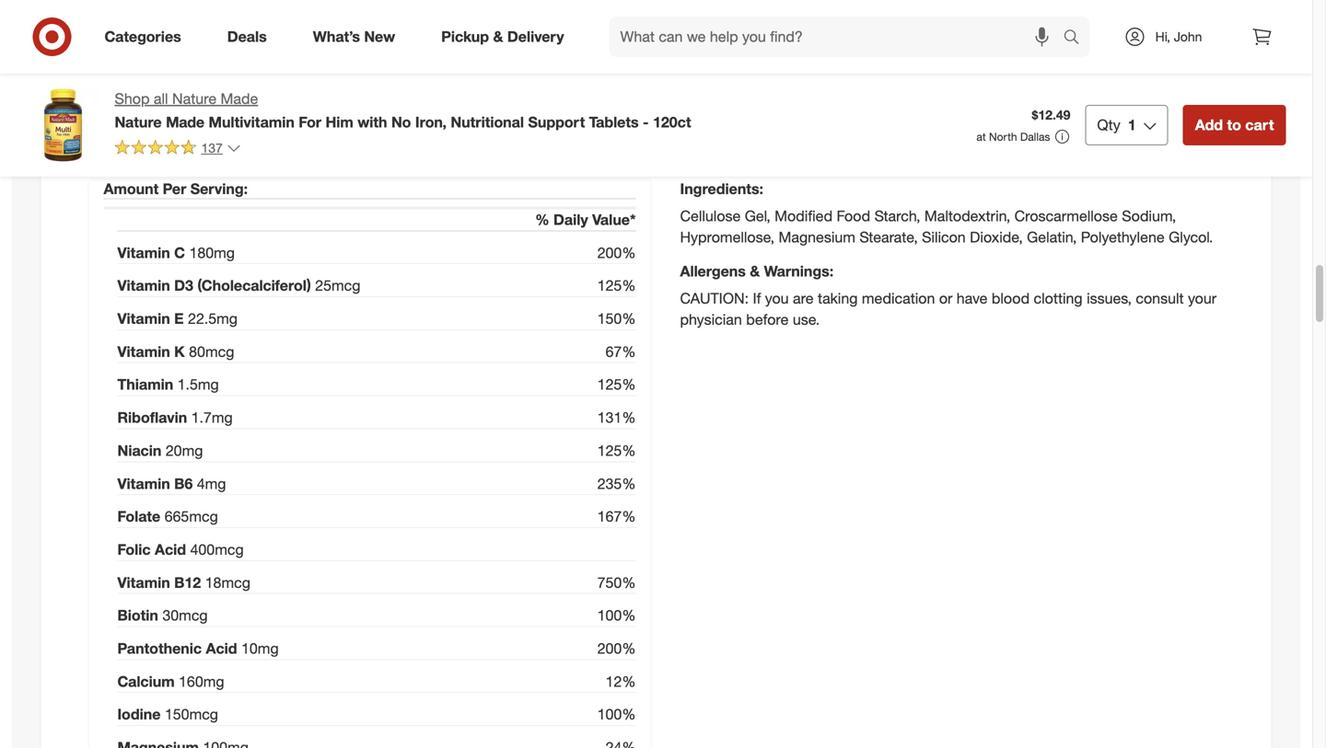 Task type: locate. For each thing, give the bounding box(es) containing it.
mcg right (cholecalciferol)
[[332, 277, 360, 295]]

0 horizontal spatial made
[[166, 113, 205, 131]]

to right the add
[[1227, 116, 1241, 134]]

0 vertical spatial or
[[334, 70, 346, 86]]

100% for biotin 30 mcg
[[597, 607, 636, 625]]

vitamin b12 18 mcg
[[117, 574, 250, 592]]

vitamin k 80 mcg
[[117, 343, 234, 361]]

john
[[1174, 29, 1202, 45]]

& inside allergens & warnings: caution: if you are taking medication or have blood clotting issues, consult your physician before use.
[[750, 263, 760, 281]]

or left have
[[939, 290, 953, 308]]

vitamin for vitamin b6
[[117, 475, 170, 493]]

1 horizontal spatial to
[[1227, 116, 1241, 134]]

hi,
[[1155, 29, 1170, 45]]

0 vertical spatial made
[[221, 90, 258, 108]]

or
[[334, 70, 346, 86], [939, 290, 953, 308]]

nature down details on the left of page
[[172, 90, 217, 108]]

131%
[[597, 409, 636, 427]]

acid left the 400
[[155, 541, 186, 559]]

folic acid 400 mcg
[[117, 541, 244, 559]]

glycol.
[[1169, 228, 1213, 246]]

modified
[[775, 207, 833, 225]]

0 vertical spatial nature
[[172, 90, 217, 108]]

pickup
[[441, 28, 489, 46]]

67%
[[606, 343, 636, 361]]

nature
[[172, 90, 217, 108], [115, 113, 162, 131]]

1 100% from the top
[[597, 607, 636, 625]]

2 vitamin from the top
[[117, 277, 170, 295]]

0 horizontal spatial or
[[334, 70, 346, 86]]

0 vertical spatial 100%
[[597, 607, 636, 625]]

pickup & delivery link
[[426, 17, 587, 57]]

if
[[104, 70, 111, 86], [753, 290, 761, 308]]

30
[[162, 607, 179, 625]]

22.5
[[188, 310, 217, 328]]

4 vitamin from the top
[[117, 343, 170, 361]]

2 125% from the top
[[597, 376, 636, 394]]

125%
[[597, 277, 636, 295], [597, 376, 636, 394], [597, 442, 636, 460]]

18
[[205, 574, 221, 592]]

200% down value* at the left top
[[597, 244, 636, 262]]

label info button
[[56, 114, 1257, 173]]

calcium
[[117, 673, 175, 691]]

125% down 131%
[[597, 442, 636, 460]]

mcg
[[332, 277, 360, 295], [205, 343, 234, 361], [189, 508, 218, 526], [215, 541, 244, 559], [221, 574, 250, 592], [179, 607, 208, 625], [189, 706, 218, 724]]

qty 1
[[1097, 116, 1136, 134]]

made
[[221, 90, 258, 108], [166, 113, 205, 131]]

$12.49
[[1032, 107, 1070, 123]]

137 link
[[115, 139, 241, 160]]

0 horizontal spatial &
[[493, 28, 503, 46]]

100% for iodine 150 mcg
[[597, 706, 636, 724]]

to right want
[[461, 70, 472, 86]]

mcg right 'b12'
[[221, 574, 250, 592]]

mcg down the '160'
[[189, 706, 218, 724]]

1 vertical spatial 200%
[[597, 640, 636, 658]]

vitamin left d3
[[117, 277, 170, 295]]

& inside pickup & delivery link
[[493, 28, 503, 46]]

1 vertical spatial 100%
[[597, 706, 636, 724]]

serving
[[190, 180, 244, 198]]

1 horizontal spatial &
[[750, 263, 760, 281]]

10
[[241, 640, 258, 658]]

200% for vitamin c 180 mg
[[597, 244, 636, 262]]

complete,
[[349, 70, 406, 86]]

1 horizontal spatial or
[[939, 290, 953, 308]]

0 vertical spatial to
[[461, 70, 472, 86]]

vitamin left c
[[117, 244, 170, 262]]

1 vertical spatial if
[[753, 290, 761, 308]]

1 horizontal spatial made
[[221, 90, 258, 108]]

daily
[[553, 211, 588, 229]]

150%
[[597, 310, 636, 328]]

all
[[154, 90, 168, 108]]

multivitamin
[[209, 113, 295, 131]]

1 125% from the top
[[597, 277, 636, 295]]

125% up 150%
[[597, 277, 636, 295]]

0 vertical spatial if
[[104, 70, 111, 86]]

235%
[[597, 475, 636, 493]]

-
[[643, 113, 649, 131]]

nature up label info
[[115, 113, 162, 131]]

the
[[114, 70, 133, 86]]

aren't
[[245, 70, 277, 86]]

0 vertical spatial 200%
[[597, 244, 636, 262]]

at north dallas
[[977, 130, 1050, 144]]

or right accurate
[[334, 70, 346, 86]]

& right allergens
[[750, 263, 760, 281]]

issues,
[[1087, 290, 1132, 308]]

thiamin 1.5 mg
[[117, 376, 219, 394]]

3 125% from the top
[[597, 442, 636, 460]]

100%
[[597, 607, 636, 625], [597, 706, 636, 724]]

iodine
[[117, 706, 161, 724]]

you
[[765, 290, 789, 308]]

vitamin down niacin
[[117, 475, 170, 493]]

2 vertical spatial 125%
[[597, 442, 636, 460]]

0 vertical spatial acid
[[155, 541, 186, 559]]

125% up 131%
[[597, 376, 636, 394]]

add to cart button
[[1183, 105, 1286, 146]]

1 horizontal spatial acid
[[206, 640, 237, 658]]

acid for folic acid
[[155, 541, 186, 559]]

100% down 750%
[[597, 607, 636, 625]]

value*
[[592, 211, 636, 229]]

vitamin for vitamin d3 (cholecalciferol)
[[117, 277, 170, 295]]

1 vertical spatial 125%
[[597, 376, 636, 394]]

1 200% from the top
[[597, 244, 636, 262]]

details
[[165, 70, 203, 86]]

for
[[299, 113, 321, 131]]

warnings:
[[764, 263, 834, 281]]

750%
[[597, 574, 636, 592]]

vitamin for vitamin b12
[[117, 574, 170, 592]]

have
[[957, 290, 988, 308]]

& right the pickup
[[493, 28, 503, 46]]

vitamin c 180 mg
[[117, 244, 235, 262]]

info
[[154, 132, 186, 153]]

delivery
[[507, 28, 564, 46]]

20
[[166, 442, 182, 460]]

1 vertical spatial acid
[[206, 640, 237, 658]]

0 horizontal spatial to
[[461, 70, 472, 86]]

made up info
[[166, 113, 205, 131]]

add to cart
[[1195, 116, 1274, 134]]

before
[[746, 311, 789, 329]]

if inside allergens & warnings: caution: if you are taking medication or have blood clotting issues, consult your physician before use.
[[753, 290, 761, 308]]

him
[[325, 113, 353, 131]]

if left the
[[104, 70, 111, 86]]

iodine 150 mcg
[[117, 706, 218, 724]]

item
[[136, 70, 161, 86]]

starch,
[[874, 207, 920, 225]]

0 horizontal spatial acid
[[155, 541, 186, 559]]

consult
[[1136, 290, 1184, 308]]

0 horizontal spatial if
[[104, 70, 111, 86]]

use.
[[793, 311, 820, 329]]

167%
[[597, 508, 636, 526]]

2 200% from the top
[[597, 640, 636, 658]]

b6
[[174, 475, 193, 493]]

6 vitamin from the top
[[117, 574, 170, 592]]

&
[[493, 28, 503, 46], [750, 263, 760, 281]]

5 vitamin from the top
[[117, 475, 170, 493]]

125% for thiamin 1.5 mg
[[597, 376, 636, 394]]

if left you
[[753, 290, 761, 308]]

1 vitamin from the top
[[117, 244, 170, 262]]

calcium 160 mg
[[117, 673, 224, 691]]

search
[[1055, 30, 1099, 47]]

vitamin up thiamin at the bottom left
[[117, 343, 170, 361]]

image of nature made multivitamin for him with no iron, nutritional support tablets - 120ct image
[[26, 88, 100, 162]]

acid left 10
[[206, 640, 237, 658]]

hypromellose,
[[680, 228, 775, 246]]

200% up 12%
[[597, 640, 636, 658]]

1
[[1128, 116, 1136, 134]]

180
[[189, 244, 214, 262]]

ingredients:
[[680, 180, 763, 198]]

vitamin up biotin
[[117, 574, 170, 592]]

1 vertical spatial &
[[750, 263, 760, 281]]

vitamin for vitamin c
[[117, 244, 170, 262]]

100% down 12%
[[597, 706, 636, 724]]

at
[[977, 130, 986, 144]]

0 horizontal spatial nature
[[115, 113, 162, 131]]

pantothenic acid 10 mg
[[117, 640, 279, 658]]

1 vertical spatial to
[[1227, 116, 1241, 134]]

2 100% from the top
[[597, 706, 636, 724]]

1 vertical spatial or
[[939, 290, 953, 308]]

vitamin left e
[[117, 310, 170, 328]]

What can we help you find? suggestions appear below search field
[[609, 17, 1068, 57]]

sodium,
[[1122, 207, 1176, 225]]

120ct
[[653, 113, 691, 131]]

0 vertical spatial &
[[493, 28, 503, 46]]

0 vertical spatial 125%
[[597, 277, 636, 295]]

1 horizontal spatial if
[[753, 290, 761, 308]]

made down above on the left top of the page
[[221, 90, 258, 108]]

3 vitamin from the top
[[117, 310, 170, 328]]



Task type: describe. For each thing, give the bounding box(es) containing it.
croscarmellose
[[1014, 207, 1118, 225]]

know
[[476, 70, 507, 86]]

k
[[174, 343, 185, 361]]

we
[[410, 70, 426, 86]]

north
[[989, 130, 1017, 144]]

folic
[[117, 541, 151, 559]]

25
[[315, 277, 332, 295]]

biotin
[[117, 607, 158, 625]]

b12
[[174, 574, 201, 592]]

1.5
[[177, 376, 198, 394]]

per
[[163, 180, 186, 198]]

% daily value*
[[535, 211, 636, 229]]

report
[[561, 70, 601, 86]]

categories
[[105, 28, 181, 46]]

pickup & delivery
[[441, 28, 564, 46]]

1 horizontal spatial nature
[[172, 90, 217, 108]]

add
[[1195, 116, 1223, 134]]

or inside allergens & warnings: caution: if you are taking medication or have blood clotting issues, consult your physician before use.
[[939, 290, 953, 308]]

deals link
[[212, 17, 290, 57]]

ingredients: cellulose gel, modified food starch, maltodextrin, croscarmellose sodium, hypromellose, magnesium stearate, silicon dioxide, gelatin, polyethylene glycol.
[[680, 180, 1213, 246]]

food
[[837, 207, 870, 225]]

label
[[104, 132, 149, 153]]

categories link
[[89, 17, 204, 57]]

taking
[[818, 290, 858, 308]]

amount
[[104, 180, 159, 198]]

mcg up the 400
[[189, 508, 218, 526]]

magnesium
[[779, 228, 855, 246]]

deals
[[227, 28, 267, 46]]

1 vertical spatial nature
[[115, 113, 162, 131]]

hi, john
[[1155, 29, 1202, 45]]

mcg up 18
[[215, 541, 244, 559]]

vitamin for vitamin k
[[117, 343, 170, 361]]

physician
[[680, 311, 742, 329]]

riboflavin 1.7 mg
[[117, 409, 233, 427]]

if the item details above aren't accurate or complete, we want to know about it. report incorrect product info.
[[104, 70, 732, 86]]

1 vertical spatial made
[[166, 113, 205, 131]]

incorrect
[[604, 70, 656, 86]]

medication
[[862, 290, 935, 308]]

80
[[189, 343, 205, 361]]

vitamin d3 (cholecalciferol) 25 mcg
[[117, 277, 360, 295]]

new
[[364, 28, 395, 46]]

thiamin
[[117, 376, 173, 394]]

(cholecalciferol)
[[197, 277, 311, 295]]

gel,
[[745, 207, 771, 225]]

mcg down 22.5
[[205, 343, 234, 361]]

what's new link
[[297, 17, 418, 57]]

& for delivery
[[493, 28, 503, 46]]

mcg up pantothenic acid 10 mg
[[179, 607, 208, 625]]

1.7
[[191, 409, 212, 427]]

niacin 20 mg
[[117, 442, 203, 460]]

no
[[391, 113, 411, 131]]

riboflavin
[[117, 409, 187, 427]]

vitamin b6 4 mg
[[117, 475, 226, 493]]

d3
[[174, 277, 193, 295]]

are
[[793, 290, 814, 308]]

to inside button
[[1227, 116, 1241, 134]]

e
[[174, 310, 184, 328]]

iron,
[[415, 113, 447, 131]]

folate
[[117, 508, 160, 526]]

product
[[659, 70, 704, 86]]

blood
[[992, 290, 1030, 308]]

maltodextrin,
[[924, 207, 1010, 225]]

:
[[244, 180, 248, 198]]

%
[[535, 211, 549, 229]]

what's new
[[313, 28, 395, 46]]

clotting
[[1034, 290, 1083, 308]]

125% for niacin 20 mg
[[597, 442, 636, 460]]

vitamin for vitamin e
[[117, 310, 170, 328]]

dioxide,
[[970, 228, 1023, 246]]

12%
[[606, 673, 636, 691]]

160
[[179, 673, 203, 691]]

& for warnings:
[[750, 263, 760, 281]]

cellulose
[[680, 207, 741, 225]]

qty
[[1097, 116, 1121, 134]]

acid for pantothenic acid
[[206, 640, 237, 658]]

stearate,
[[860, 228, 918, 246]]

about
[[510, 70, 544, 86]]

it.
[[547, 70, 557, 86]]

125% for vitamin d3 (cholecalciferol) 25 mcg
[[597, 277, 636, 295]]

info.
[[708, 70, 732, 86]]

pantothenic
[[117, 640, 202, 658]]

c
[[174, 244, 185, 262]]

silicon
[[922, 228, 966, 246]]

with
[[358, 113, 387, 131]]

allergens
[[680, 263, 746, 281]]

report incorrect product info. button
[[561, 69, 732, 87]]

folate 665 mcg
[[117, 508, 218, 526]]

150
[[165, 706, 189, 724]]

gelatin,
[[1027, 228, 1077, 246]]

above
[[206, 70, 241, 86]]

shop all nature made nature made multivitamin for him with no iron, nutritional support tablets - 120ct
[[115, 90, 691, 131]]

400
[[190, 541, 215, 559]]

200% for pantothenic acid 10 mg
[[597, 640, 636, 658]]

accurate
[[280, 70, 330, 86]]

137
[[201, 140, 223, 156]]



Task type: vqa. For each thing, say whether or not it's contained in the screenshot.
the bottommost in
no



